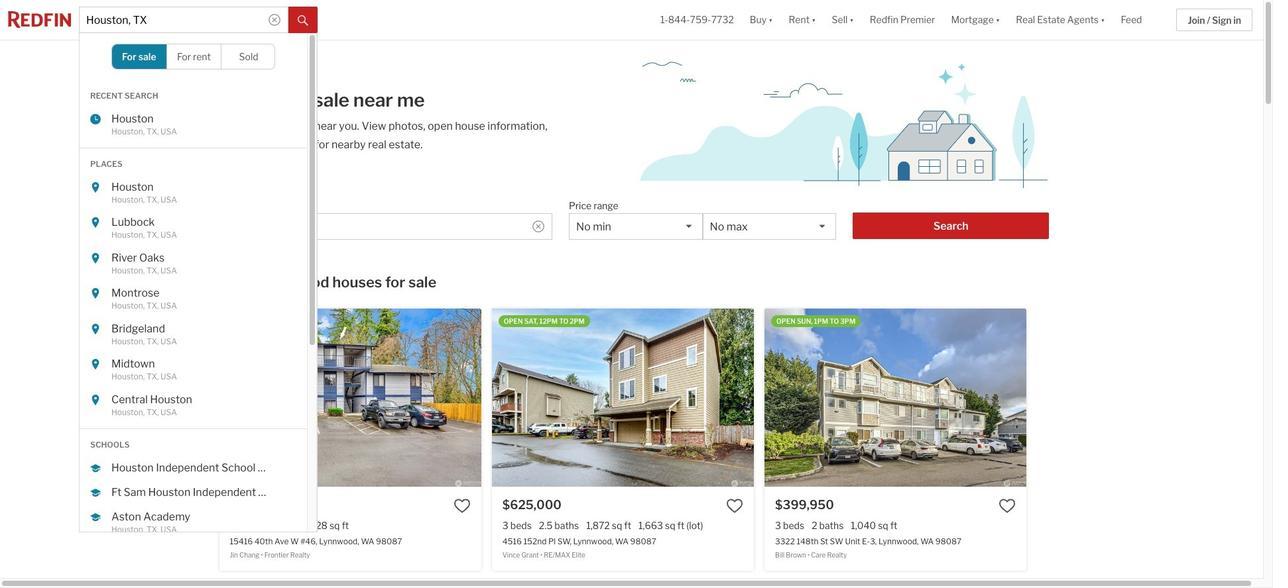 Task type: vqa. For each thing, say whether or not it's contained in the screenshot.
the leftmost favorite button checkbox
yes



Task type: describe. For each thing, give the bounding box(es) containing it.
1 photo of 3322 148th st sw unit e-3, lynnwood, wa 98087 image from the left
[[765, 309, 1027, 487]]

For rent radio
[[167, 44, 222, 69]]

1 vertical spatial city, address, school, agent, zip search field
[[214, 214, 552, 240]]

0 horizontal spatial search input image
[[269, 14, 281, 26]]

favorite button image for second favorite button option from the right
[[453, 498, 471, 515]]

clear input button
[[269, 14, 281, 26]]

2 photo of 4516 152nd pl sw, lynnwood, wa 98087 image from the left
[[754, 309, 1016, 487]]

For sale radio
[[112, 44, 167, 69]]



Task type: locate. For each thing, give the bounding box(es) containing it.
1 horizontal spatial favorite button checkbox
[[999, 498, 1016, 515]]

1 photo of 4516 152nd pl sw, lynnwood, wa 98087 image from the left
[[492, 309, 754, 487]]

2 photo of 3322 148th st sw unit e-3, lynnwood, wa 98087 image from the left
[[1027, 309, 1273, 487]]

favorite button checkbox
[[453, 498, 471, 515], [999, 498, 1016, 515]]

1 horizontal spatial search input image
[[532, 221, 544, 233]]

City, Address, School, Agent, ZIP search field
[[79, 7, 288, 33], [214, 214, 552, 240]]

0 horizontal spatial favorite button checkbox
[[453, 498, 471, 515]]

2 favorite button image from the left
[[726, 498, 743, 515]]

1 horizontal spatial favorite button image
[[726, 498, 743, 515]]

2 favorite button checkbox from the left
[[999, 498, 1016, 515]]

favorite button checkbox
[[726, 498, 743, 515]]

submit search image
[[298, 15, 308, 26]]

photo of 4516 152nd pl sw, lynnwood, wa 98087 image
[[492, 309, 754, 487], [754, 309, 1016, 487]]

0 vertical spatial search input image
[[269, 14, 281, 26]]

photo of 3322 148th st sw unit e-3, lynnwood, wa 98087 image
[[765, 309, 1027, 487], [1027, 309, 1273, 487]]

photo of 15416 40th ave w #46, lynnwood, wa 98087 image
[[219, 309, 481, 487], [481, 309, 743, 487]]

favorite button image for 2nd favorite button option from the left
[[999, 498, 1016, 515]]

Sold radio
[[222, 44, 276, 69]]

1 photo of 15416 40th ave w #46, lynnwood, wa 98087 image from the left
[[219, 309, 481, 487]]

2 horizontal spatial favorite button image
[[999, 498, 1016, 515]]

0 vertical spatial city, address, school, agent, zip search field
[[79, 7, 288, 33]]

favorite button image for favorite button checkbox
[[726, 498, 743, 515]]

search input image
[[269, 14, 281, 26], [532, 221, 544, 233]]

1 vertical spatial search input image
[[532, 221, 544, 233]]

option group
[[111, 44, 276, 70]]

0 horizontal spatial favorite button image
[[453, 498, 471, 515]]

favorite button image
[[453, 498, 471, 515], [726, 498, 743, 515], [999, 498, 1016, 515]]

2 photo of 15416 40th ave w #46, lynnwood, wa 98087 image from the left
[[481, 309, 743, 487]]

1 favorite button checkbox from the left
[[453, 498, 471, 515]]

3 favorite button image from the left
[[999, 498, 1016, 515]]

1 favorite button image from the left
[[453, 498, 471, 515]]



